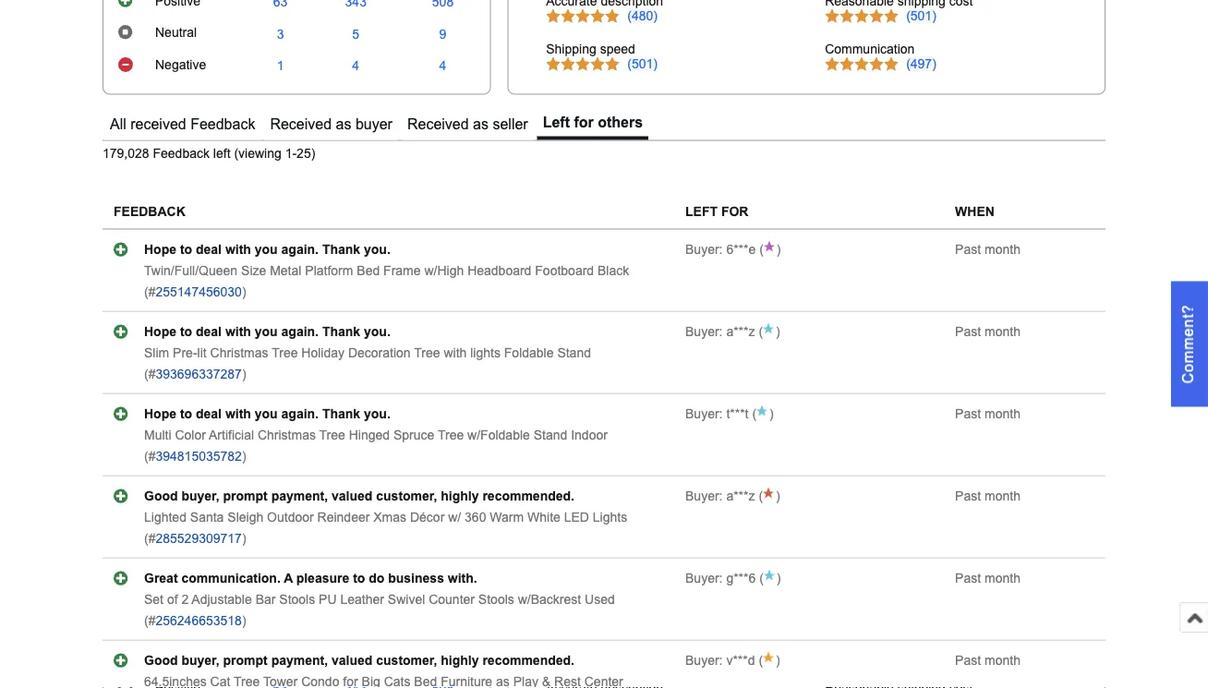 Task type: vqa. For each thing, say whether or not it's contained in the screenshot.


Task type: locate. For each thing, give the bounding box(es) containing it.
3 you. from the top
[[364, 407, 391, 421]]

2 past from the top
[[956, 325, 982, 339]]

t***t
[[727, 407, 749, 421]]

0 vertical spatial hope to deal with you again. thank you. element
[[144, 242, 391, 257]]

hope up twin/full/queen
[[144, 242, 177, 257]]

0 vertical spatial good buyer, prompt payment, valued customer, highly recommended.
[[144, 489, 575, 503]]

valued up the reindeer
[[332, 489, 373, 503]]

4 down 9 button
[[440, 59, 447, 73]]

lit
[[197, 346, 207, 360]]

1 vertical spatial deal
[[196, 325, 222, 339]]

4 feedback left for buyer. element from the top
[[686, 489, 756, 503]]

1 vertical spatial good buyer, prompt payment, valued customer, highly recommended. element
[[144, 654, 575, 668]]

0 vertical spatial christmas
[[210, 346, 269, 360]]

buyer: for slim pre-lit christmas tree holiday decoration tree with lights foldable stand (#
[[686, 325, 723, 339]]

past month
[[956, 242, 1021, 257], [956, 325, 1021, 339], [956, 407, 1021, 421], [956, 489, 1021, 503], [956, 571, 1021, 586], [956, 654, 1021, 668]]

feedback left for buyer. element for twin/full/queen size metal platform bed frame w/high headboard footboard black (#
[[686, 242, 756, 257]]

1 vertical spatial prompt
[[223, 654, 268, 668]]

1 (# from the top
[[144, 285, 156, 299]]

5
[[352, 27, 360, 41]]

hope to deal with you again. thank you. element for artificial
[[144, 407, 391, 421]]

497 ratings received on communication. click to check average rating. element
[[907, 57, 937, 71]]

5 feedback left for buyer. element from the top
[[686, 571, 756, 586]]

a***z up g***6
[[727, 489, 756, 503]]

thank up "platform"
[[322, 242, 361, 257]]

2 vertical spatial hope to deal with you again. thank you. element
[[144, 407, 391, 421]]

(501) up (497)
[[907, 9, 937, 23]]

2 (# from the top
[[144, 367, 156, 381]]

1 vertical spatial hope to deal with you again. thank you. element
[[144, 325, 391, 339]]

received as buyer button
[[265, 109, 398, 140]]

xmas
[[374, 510, 407, 525]]

with up artificial
[[225, 407, 251, 421]]

4 button down 9 button
[[440, 59, 447, 74]]

recommended. up white
[[483, 489, 575, 503]]

5 past from the top
[[956, 571, 982, 586]]

5 buyer: from the top
[[686, 571, 723, 586]]

1 again. from the top
[[281, 242, 319, 257]]

past month element for twin/full/queen size metal platform bed frame w/high headboard footboard black (#
[[956, 242, 1021, 257]]

2 good from the top
[[144, 654, 178, 668]]

(# down the slim
[[144, 367, 156, 381]]

(# inside 'multi color artificial christmas tree hinged spruce tree w/foldable stand indoor (#'
[[144, 449, 156, 464]]

deal up twin/full/queen
[[196, 242, 222, 257]]

buyer: left 6***e
[[686, 242, 723, 257]]

prompt up sleigh
[[223, 489, 268, 503]]

( for set of 2 adjustable bar stools pu leather swivel counter stools w/backrest used (#
[[756, 571, 764, 586]]

buyer, up santa
[[182, 489, 220, 503]]

w/foldable
[[468, 428, 530, 442]]

month
[[985, 242, 1021, 257], [985, 325, 1021, 339], [985, 407, 1021, 421], [985, 489, 1021, 503], [985, 571, 1021, 586], [985, 654, 1021, 668]]

1 horizontal spatial 4
[[440, 59, 447, 73]]

4 past from the top
[[956, 489, 982, 503]]

(480)
[[628, 9, 658, 23]]

multi
[[144, 428, 172, 442]]

2 vertical spatial thank
[[322, 407, 361, 421]]

0 horizontal spatial 4 button
[[352, 59, 360, 74]]

1 month from the top
[[985, 242, 1021, 257]]

as for buyer
[[336, 116, 352, 132]]

to left do on the left
[[353, 571, 365, 586]]

comment? link
[[1172, 281, 1209, 407]]

3 again. from the top
[[281, 407, 319, 421]]

past month element for slim pre-lit christmas tree holiday decoration tree with lights foldable stand (#
[[956, 325, 1021, 339]]

you. up hinged
[[364, 407, 391, 421]]

buyer: up buyer: t***t
[[686, 325, 723, 339]]

1 prompt from the top
[[223, 489, 268, 503]]

good buyer, prompt payment, valued customer, highly recommended. element down set of 2 adjustable bar stools pu leather swivel counter stools w/backrest used (# on the bottom of the page
[[144, 654, 575, 668]]

feedback left for buyer. element containing buyer: g***6
[[686, 571, 756, 586]]

to up pre-
[[180, 325, 192, 339]]

as
[[336, 116, 352, 132], [473, 116, 489, 132]]

1 thank from the top
[[322, 242, 361, 257]]

buyer: for multi color artificial christmas tree hinged spruce tree w/foldable stand indoor (#
[[686, 407, 723, 421]]

1 good buyer, prompt payment, valued customer, highly recommended. element from the top
[[144, 489, 575, 503]]

hope up the slim
[[144, 325, 177, 339]]

393696337287 )
[[156, 367, 246, 381]]

0 vertical spatial you
[[255, 242, 278, 257]]

hope to deal with you again. thank you. element for lit
[[144, 325, 391, 339]]

stools
[[279, 593, 315, 607], [479, 593, 515, 607]]

christmas inside slim pre-lit christmas tree holiday decoration tree with lights foldable stand (#
[[210, 346, 269, 360]]

5 past month element from the top
[[956, 571, 1021, 586]]

4 down 5 button
[[352, 59, 360, 73]]

2 vertical spatial you
[[255, 407, 278, 421]]

buyer: left t***t
[[686, 407, 723, 421]]

1 vertical spatial thank
[[322, 325, 361, 339]]

1 hope to deal with you again. thank you. from the top
[[144, 242, 391, 257]]

stand right foldable
[[558, 346, 592, 360]]

1 vertical spatial valued
[[332, 654, 373, 668]]

with.
[[448, 571, 478, 586]]

(viewing
[[234, 147, 282, 161]]

(# down set
[[144, 614, 156, 628]]

0 vertical spatial good buyer, prompt payment, valued customer, highly recommended. element
[[144, 489, 575, 503]]

santa
[[190, 510, 224, 525]]

thank for holiday
[[322, 325, 361, 339]]

2 vertical spatial hope
[[144, 407, 177, 421]]

0 horizontal spatial (501) button
[[628, 57, 658, 71]]

again. up metal
[[281, 242, 319, 257]]

good buyer, prompt payment, valued customer, highly recommended. element
[[144, 489, 575, 503], [144, 654, 575, 668]]

deal up lit
[[196, 325, 222, 339]]

buyer: for twin/full/queen size metal platform bed frame w/high headboard footboard black (#
[[686, 242, 723, 257]]

stand inside slim pre-lit christmas tree holiday decoration tree with lights foldable stand (#
[[558, 346, 592, 360]]

good up lighted
[[144, 489, 178, 503]]

1 horizontal spatial 4 button
[[440, 59, 447, 74]]

4 past month element from the top
[[956, 489, 1021, 503]]

1 vertical spatial hope
[[144, 325, 177, 339]]

1 highly from the top
[[441, 489, 479, 503]]

3 deal from the top
[[196, 407, 222, 421]]

501 ratings received on reasonable shipping cost. click to check average rating. element
[[907, 9, 937, 23]]

received
[[270, 116, 332, 132], [408, 116, 469, 132]]

buyer: a***z
[[686, 325, 756, 339], [686, 489, 756, 503]]

stools right counter
[[479, 593, 515, 607]]

hope to deal with you again. thank you. element
[[144, 242, 391, 257], [144, 325, 391, 339], [144, 407, 391, 421]]

hope to deal with you again. thank you. element up artificial
[[144, 407, 391, 421]]

hope for slim
[[144, 325, 177, 339]]

1 feedback left for buyer. element from the top
[[686, 242, 756, 257]]

feedback left for buyer. element for set of 2 adjustable bar stools pu leather swivel counter stools w/backrest used (#
[[686, 571, 756, 586]]

buyer: a***z for slim pre-lit christmas tree holiday decoration tree with lights foldable stand (#
[[686, 325, 756, 339]]

3 month from the top
[[985, 407, 1021, 421]]

slim
[[144, 346, 169, 360]]

(501) button down 'speed'
[[628, 57, 658, 71]]

5 month from the top
[[985, 571, 1021, 586]]

décor
[[410, 510, 445, 525]]

hope for twin/full/queen
[[144, 242, 177, 257]]

2 good buyer, prompt payment, valued customer, highly recommended. element from the top
[[144, 654, 575, 668]]

past month element
[[956, 242, 1021, 257], [956, 325, 1021, 339], [956, 407, 1021, 421], [956, 489, 1021, 503], [956, 571, 1021, 586], [956, 654, 1021, 668]]

2 highly from the top
[[441, 654, 479, 668]]

2 4 from the left
[[440, 59, 447, 73]]

1 vertical spatial a***z
[[727, 489, 756, 503]]

0 vertical spatial customer,
[[376, 489, 438, 503]]

recommended. for buyer: a***z
[[483, 489, 575, 503]]

for
[[574, 114, 594, 131]]

1 deal from the top
[[196, 242, 222, 257]]

recommended.
[[483, 489, 575, 503], [483, 654, 575, 668]]

1 buyer: a***z from the top
[[686, 325, 756, 339]]

to for slim
[[180, 325, 192, 339]]

hope to deal with you again. thank you. up 'holiday'
[[144, 325, 391, 339]]

indoor
[[571, 428, 608, 442]]

christmas right artificial
[[258, 428, 316, 442]]

received right buyer
[[408, 116, 469, 132]]

received up 25)
[[270, 116, 332, 132]]

hope to deal with you again. thank you. element up size
[[144, 242, 391, 257]]

2 valued from the top
[[332, 654, 373, 668]]

393696337287
[[156, 367, 242, 381]]

with for hinged
[[225, 407, 251, 421]]

0 vertical spatial (501) button
[[907, 9, 937, 24]]

(501) down 'speed'
[[628, 57, 658, 71]]

buyer: down buyer: t***t
[[686, 489, 723, 503]]

christmas inside 'multi color artificial christmas tree hinged spruce tree w/foldable stand indoor (#'
[[258, 428, 316, 442]]

2 stools from the left
[[479, 593, 515, 607]]

1 customer, from the top
[[376, 489, 438, 503]]

you. for holiday
[[364, 325, 391, 339]]

buyer, for buyer: a***z
[[182, 489, 220, 503]]

1 payment, from the top
[[271, 489, 328, 503]]

buyer: a***z up 'buyer: g***6'
[[686, 489, 756, 503]]

all received feedback button
[[104, 109, 261, 140]]

buyer: left g***6
[[686, 571, 723, 586]]

1 past from the top
[[956, 242, 982, 257]]

you. up bed
[[364, 242, 391, 257]]

2 deal from the top
[[196, 325, 222, 339]]

prompt
[[223, 489, 268, 503], [223, 654, 268, 668]]

2 customer, from the top
[[376, 654, 438, 668]]

others
[[598, 114, 643, 131]]

1 vertical spatial again.
[[281, 325, 319, 339]]

hope
[[144, 242, 177, 257], [144, 325, 177, 339], [144, 407, 177, 421]]

recommended. down w/backrest
[[483, 654, 575, 668]]

4 (# from the top
[[144, 532, 156, 546]]

0 vertical spatial valued
[[332, 489, 373, 503]]

2 hope from the top
[[144, 325, 177, 339]]

white
[[528, 510, 561, 525]]

good down 256246653518
[[144, 654, 178, 668]]

3 hope from the top
[[144, 407, 177, 421]]

2 good buyer, prompt payment, valued customer, highly recommended. from the top
[[144, 654, 575, 668]]

foldable
[[504, 346, 554, 360]]

shipping
[[546, 42, 597, 56]]

2 as from the left
[[473, 116, 489, 132]]

0 vertical spatial buyer: a***z
[[686, 325, 756, 339]]

(# down multi
[[144, 449, 156, 464]]

2 vertical spatial you.
[[364, 407, 391, 421]]

1 horizontal spatial (501)
[[907, 9, 937, 23]]

2 a***z from the top
[[727, 489, 756, 503]]

christmas
[[210, 346, 269, 360], [258, 428, 316, 442]]

payment, down pu
[[271, 654, 328, 668]]

1 vertical spatial christmas
[[258, 428, 316, 442]]

month for lighted santa sleigh outdoor reindeer xmas décor w/ 360 warm white led lights (#
[[985, 489, 1021, 503]]

1 vertical spatial good buyer, prompt payment, valued customer, highly recommended.
[[144, 654, 575, 668]]

hope to deal with you again. thank you.
[[144, 242, 391, 257], [144, 325, 391, 339], [144, 407, 391, 421]]

(501) button
[[907, 9, 937, 24], [628, 57, 658, 71]]

2 vertical spatial again.
[[281, 407, 319, 421]]

christmas for 394815035782 )
[[258, 428, 316, 442]]

feedback down the all received feedback button
[[153, 147, 210, 161]]

2 4 button from the left
[[440, 59, 447, 74]]

christmas for 393696337287 )
[[210, 346, 269, 360]]

christmas right lit
[[210, 346, 269, 360]]

1 you from the top
[[255, 242, 278, 257]]

lights
[[593, 510, 628, 525]]

2 past month element from the top
[[956, 325, 1021, 339]]

past month for set of 2 adjustable bar stools pu leather swivel counter stools w/backrest used (#
[[956, 571, 1021, 586]]

393696337287 link
[[156, 367, 242, 381]]

1 good buyer, prompt payment, valued customer, highly recommended. from the top
[[144, 489, 575, 503]]

4 buyer: from the top
[[686, 489, 723, 503]]

2 thank from the top
[[322, 325, 361, 339]]

metal
[[270, 264, 302, 278]]

0 vertical spatial highly
[[441, 489, 479, 503]]

w/backrest
[[518, 593, 581, 607]]

slim pre-lit christmas tree holiday decoration tree with lights foldable stand (#
[[144, 346, 592, 381]]

tree
[[272, 346, 298, 360], [414, 346, 440, 360], [319, 428, 346, 442], [438, 428, 464, 442]]

2 feedback left for buyer. element from the top
[[686, 325, 756, 339]]

2 again. from the top
[[281, 325, 319, 339]]

1 horizontal spatial stools
[[479, 593, 515, 607]]

of
[[167, 593, 178, 607]]

0 vertical spatial hope
[[144, 242, 177, 257]]

0 horizontal spatial received
[[270, 116, 332, 132]]

used
[[585, 593, 615, 607]]

good for buyer: v***d
[[144, 654, 178, 668]]

4 past month from the top
[[956, 489, 1021, 503]]

2 recommended. from the top
[[483, 654, 575, 668]]

0 vertical spatial deal
[[196, 242, 222, 257]]

v***d
[[727, 654, 756, 668]]

buyer: left v***d
[[686, 654, 723, 668]]

3 past month element from the top
[[956, 407, 1021, 421]]

again. up 'holiday'
[[281, 325, 319, 339]]

1 valued from the top
[[332, 489, 373, 503]]

1 you. from the top
[[364, 242, 391, 257]]

2 vertical spatial hope to deal with you again. thank you.
[[144, 407, 391, 421]]

1 hope from the top
[[144, 242, 177, 257]]

4
[[352, 59, 360, 73], [440, 59, 447, 73]]

1 buyer: from the top
[[686, 242, 723, 257]]

3 hope to deal with you again. thank you. from the top
[[144, 407, 391, 421]]

good buyer, prompt payment, valued customer, highly recommended. down set of 2 adjustable bar stools pu leather swivel counter stools w/backrest used (# on the bottom of the page
[[144, 654, 575, 668]]

prompt down the 256246653518 )
[[223, 654, 268, 668]]

( for twin/full/queen size metal platform bed frame w/high headboard footboard black (#
[[756, 242, 764, 257]]

payment, up outdoor
[[271, 489, 328, 503]]

0 horizontal spatial stools
[[279, 593, 315, 607]]

hope to deal with you again. thank you. up size
[[144, 242, 391, 257]]

1 vertical spatial you.
[[364, 325, 391, 339]]

feedback left for buyer. element for slim pre-lit christmas tree holiday decoration tree with lights foldable stand (#
[[686, 325, 756, 339]]

0 horizontal spatial 4
[[352, 59, 360, 73]]

valued
[[332, 489, 373, 503], [332, 654, 373, 668]]

(501) button up (497)
[[907, 9, 937, 24]]

2 hope to deal with you again. thank you. from the top
[[144, 325, 391, 339]]

again. down 'holiday'
[[281, 407, 319, 421]]

1 past month from the top
[[956, 242, 1021, 257]]

0 horizontal spatial as
[[336, 116, 352, 132]]

1 recommended. from the top
[[483, 489, 575, 503]]

1 vertical spatial recommended.
[[483, 654, 575, 668]]

received for received as buyer
[[270, 116, 332, 132]]

1 horizontal spatial as
[[473, 116, 489, 132]]

headboard
[[468, 264, 532, 278]]

3 buyer: from the top
[[686, 407, 723, 421]]

1 vertical spatial buyer: a***z
[[686, 489, 756, 503]]

1 vertical spatial buyer,
[[182, 654, 220, 668]]

highly down counter
[[441, 654, 479, 668]]

hope up multi
[[144, 407, 177, 421]]

3 you from the top
[[255, 407, 278, 421]]

past month element for multi color artificial christmas tree hinged spruce tree w/foldable stand indoor (#
[[956, 407, 1021, 421]]

highly up w/ at the left of the page
[[441, 489, 479, 503]]

hope to deal with you again. thank you. element up 'holiday'
[[144, 325, 391, 339]]

to for twin/full/queen
[[180, 242, 192, 257]]

0 vertical spatial (501)
[[907, 9, 937, 23]]

2 received from the left
[[408, 116, 469, 132]]

1 vertical spatial payment,
[[271, 654, 328, 668]]

0 vertical spatial stand
[[558, 346, 592, 360]]

1 horizontal spatial received
[[408, 116, 469, 132]]

payment, for buyer: a***z
[[271, 489, 328, 503]]

2 hope to deal with you again. thank you. element from the top
[[144, 325, 391, 339]]

4 button down 5 button
[[352, 59, 360, 74]]

2 payment, from the top
[[271, 654, 328, 668]]

highly for buyer: v***d
[[441, 654, 479, 668]]

1 vertical spatial good
[[144, 654, 178, 668]]

feedback left for buyer. element containing buyer: 6***e
[[686, 242, 756, 257]]

you. up decoration
[[364, 325, 391, 339]]

thank up 'holiday'
[[322, 325, 361, 339]]

thank up hinged
[[322, 407, 361, 421]]

past for twin/full/queen size metal platform bed frame w/high headboard footboard black (#
[[956, 242, 982, 257]]

0 vertical spatial again.
[[281, 242, 319, 257]]

6 past month from the top
[[956, 654, 1021, 668]]

0 horizontal spatial (501)
[[628, 57, 658, 71]]

3 past month from the top
[[956, 407, 1021, 421]]

1 vertical spatial stand
[[534, 428, 568, 442]]

good buyer, prompt payment, valued customer, highly recommended. for buyer: a***z
[[144, 489, 575, 503]]

as left buyer
[[336, 116, 352, 132]]

customer, up xmas
[[376, 489, 438, 503]]

3 (# from the top
[[144, 449, 156, 464]]

hope to deal with you again. thank you. for artificial
[[144, 407, 391, 421]]

customer, for buyer: a***z
[[376, 489, 438, 503]]

3 hope to deal with you again. thank you. element from the top
[[144, 407, 391, 421]]

feedback
[[114, 205, 186, 219]]

(# inside lighted santa sleigh outdoor reindeer xmas décor w/ 360 warm white led lights (#
[[144, 532, 156, 546]]

a***z down 6***e
[[727, 325, 756, 339]]

2 buyer: from the top
[[686, 325, 723, 339]]

payment, for buyer: v***d
[[271, 654, 328, 668]]

stools down a
[[279, 593, 315, 607]]

stand left indoor
[[534, 428, 568, 442]]

1 buyer, from the top
[[182, 489, 220, 503]]

0 vertical spatial prompt
[[223, 489, 268, 503]]

3 thank from the top
[[322, 407, 361, 421]]

valued for buyer: v***d
[[332, 654, 373, 668]]

a***z
[[727, 325, 756, 339], [727, 489, 756, 503]]

1 a***z from the top
[[727, 325, 756, 339]]

again. for hinged
[[281, 407, 319, 421]]

2 prompt from the top
[[223, 654, 268, 668]]

1 vertical spatial (501)
[[628, 57, 658, 71]]

0 vertical spatial a***z
[[727, 325, 756, 339]]

hope to deal with you again. thank you. up artificial
[[144, 407, 391, 421]]

feedback up left
[[191, 116, 255, 132]]

3 feedback left for buyer. element from the top
[[686, 407, 749, 421]]

0 vertical spatial recommended.
[[483, 489, 575, 503]]

6 feedback left for buyer. element from the top
[[686, 654, 756, 668]]

3 past from the top
[[956, 407, 982, 421]]

to up 'color'
[[180, 407, 192, 421]]

0 vertical spatial hope to deal with you again. thank you.
[[144, 242, 391, 257]]

feedback left for buyer. element
[[686, 242, 756, 257], [686, 325, 756, 339], [686, 407, 749, 421], [686, 489, 756, 503], [686, 571, 756, 586], [686, 654, 756, 668]]

to up twin/full/queen
[[180, 242, 192, 257]]

with up size
[[225, 242, 251, 257]]

deal up 'color'
[[196, 407, 222, 421]]

set
[[144, 593, 164, 607]]

customer,
[[376, 489, 438, 503], [376, 654, 438, 668]]

feedback left for buyer. element containing buyer: t***t
[[686, 407, 749, 421]]

394815035782 link
[[156, 449, 242, 464]]

buyer: for lighted santa sleigh outdoor reindeer xmas décor w/ 360 warm white led lights (#
[[686, 489, 723, 503]]

good
[[144, 489, 178, 503], [144, 654, 178, 668]]

0 vertical spatial buyer,
[[182, 489, 220, 503]]

0 vertical spatial thank
[[322, 242, 361, 257]]

valued down set of 2 adjustable bar stools pu leather swivel counter stools w/backrest used (# on the bottom of the page
[[332, 654, 373, 668]]

0 vertical spatial you.
[[364, 242, 391, 257]]

buyer: a***z down buyer: 6***e
[[686, 325, 756, 339]]

deal for size
[[196, 242, 222, 257]]

5 (# from the top
[[144, 614, 156, 628]]

with left the lights
[[444, 346, 467, 360]]

(# down twin/full/queen
[[144, 285, 156, 299]]

5 past month from the top
[[956, 571, 1021, 586]]

1 vertical spatial hope to deal with you again. thank you.
[[144, 325, 391, 339]]

9
[[440, 27, 447, 41]]

1 vertical spatial customer,
[[376, 654, 438, 668]]

1 as from the left
[[336, 116, 352, 132]]

1 vertical spatial highly
[[441, 654, 479, 668]]

2 you from the top
[[255, 325, 278, 339]]

2 month from the top
[[985, 325, 1021, 339]]

1 hope to deal with you again. thank you. element from the top
[[144, 242, 391, 257]]

left for others button
[[538, 109, 649, 140]]

1 vertical spatial you
[[255, 325, 278, 339]]

outdoor
[[267, 510, 314, 525]]

480 ratings received on accurate description. click to check average rating. element
[[628, 9, 658, 23]]

feedback left for buyer. element containing buyer: v***d
[[686, 654, 756, 668]]

1 received from the left
[[270, 116, 332, 132]]

good buyer, prompt payment, valued customer, highly recommended. element up the reindeer
[[144, 489, 575, 503]]

2 past month from the top
[[956, 325, 1021, 339]]

again.
[[281, 242, 319, 257], [281, 325, 319, 339], [281, 407, 319, 421]]

)
[[777, 242, 781, 257], [242, 285, 246, 299], [776, 325, 781, 339], [242, 367, 246, 381], [770, 407, 774, 421], [242, 449, 246, 464], [776, 489, 781, 503], [242, 532, 246, 546], [777, 571, 781, 586], [242, 614, 246, 628], [776, 654, 781, 668]]

2 vertical spatial deal
[[196, 407, 222, 421]]

customer, down set of 2 adjustable bar stools pu leather swivel counter stools w/backrest used (# on the bottom of the page
[[376, 654, 438, 668]]

0 vertical spatial feedback
[[191, 116, 255, 132]]

1 4 from the left
[[352, 59, 360, 73]]

past month for lighted santa sleigh outdoor reindeer xmas décor w/ 360 warm white led lights (#
[[956, 489, 1021, 503]]

1 good from the top
[[144, 489, 178, 503]]

led
[[564, 510, 590, 525]]

sleigh
[[228, 510, 264, 525]]

past for lighted santa sleigh outdoor reindeer xmas décor w/ 360 warm white led lights (#
[[956, 489, 982, 503]]

2 buyer: a***z from the top
[[686, 489, 756, 503]]

1 past month element from the top
[[956, 242, 1021, 257]]

1 stools from the left
[[279, 593, 315, 607]]

0 vertical spatial good
[[144, 489, 178, 503]]

4 month from the top
[[985, 489, 1021, 503]]

left for
[[686, 205, 749, 219]]

as left seller in the left of the page
[[473, 116, 489, 132]]

2 buyer, from the top
[[182, 654, 220, 668]]

buyer, for buyer: v***d
[[182, 654, 220, 668]]

9 button
[[440, 27, 447, 42]]

with down 255147456030 )
[[225, 325, 251, 339]]

2 you. from the top
[[364, 325, 391, 339]]

you for artificial
[[255, 407, 278, 421]]

buyer, down the 256246653518 )
[[182, 654, 220, 668]]

good buyer, prompt payment, valued customer, highly recommended. up the reindeer
[[144, 489, 575, 503]]

0 vertical spatial payment,
[[271, 489, 328, 503]]

(# down lighted
[[144, 532, 156, 546]]



Task type: describe. For each thing, give the bounding box(es) containing it.
tree right spruce
[[438, 428, 464, 442]]

6 month from the top
[[985, 654, 1021, 668]]

feedback element
[[114, 205, 186, 219]]

(497) button
[[907, 57, 937, 71]]

360
[[465, 510, 487, 525]]

a
[[284, 571, 293, 586]]

tree left 'holiday'
[[272, 346, 298, 360]]

business
[[388, 571, 444, 586]]

twin/full/queen size metal platform bed frame w/high headboard footboard black (#
[[144, 264, 630, 299]]

multi color artificial christmas tree hinged spruce tree w/foldable stand indoor (#
[[144, 428, 608, 464]]

warm
[[490, 510, 524, 525]]

285529309717 link
[[156, 532, 242, 546]]

swivel
[[388, 593, 425, 607]]

left for others
[[543, 114, 643, 131]]

valued for buyer: a***z
[[332, 489, 373, 503]]

to for multi
[[180, 407, 192, 421]]

highly for buyer: a***z
[[441, 489, 479, 503]]

(# inside slim pre-lit christmas tree holiday decoration tree with lights foldable stand (#
[[144, 367, 156, 381]]

again. for holiday
[[281, 325, 319, 339]]

past month for multi color artificial christmas tree hinged spruce tree w/foldable stand indoor (#
[[956, 407, 1021, 421]]

reindeer
[[318, 510, 370, 525]]

lights
[[471, 346, 501, 360]]

communication.
[[182, 571, 281, 586]]

pu
[[319, 593, 337, 607]]

256246653518
[[156, 614, 242, 628]]

received for received as seller
[[408, 116, 469, 132]]

customer, for buyer: v***d
[[376, 654, 438, 668]]

1 vertical spatial feedback
[[153, 147, 210, 161]]

buyer: 6***e
[[686, 242, 756, 257]]

for
[[722, 205, 749, 219]]

good buyer, prompt payment, valued customer, highly recommended. element for buyer: v***d
[[144, 654, 575, 668]]

counter
[[429, 593, 475, 607]]

month for set of 2 adjustable bar stools pu leather swivel counter stools w/backrest used (#
[[985, 571, 1021, 586]]

month for multi color artificial christmas tree hinged spruce tree w/foldable stand indoor (#
[[985, 407, 1021, 421]]

you. for hinged
[[364, 407, 391, 421]]

a***z for lighted santa sleigh outdoor reindeer xmas décor w/ 360 warm white led lights (#
[[727, 489, 756, 503]]

6 past month element from the top
[[956, 654, 1021, 668]]

w/high
[[425, 264, 464, 278]]

received
[[131, 116, 186, 132]]

1-
[[285, 147, 297, 161]]

6 past from the top
[[956, 654, 982, 668]]

leather
[[341, 593, 384, 607]]

1 4 button from the left
[[352, 59, 360, 74]]

tree right decoration
[[414, 346, 440, 360]]

buyer: g***6
[[686, 571, 756, 586]]

thank for frame
[[322, 242, 361, 257]]

great communication. a pleasure to do business with. element
[[144, 571, 478, 586]]

received as seller button
[[402, 109, 534, 140]]

hope to deal with you again. thank you. element for metal
[[144, 242, 391, 257]]

left
[[543, 114, 570, 131]]

6 buyer: from the top
[[686, 654, 723, 668]]

25)
[[297, 147, 316, 161]]

bar
[[256, 593, 276, 607]]

past for multi color artificial christmas tree hinged spruce tree w/foldable stand indoor (#
[[956, 407, 982, 421]]

holiday
[[302, 346, 345, 360]]

decoration
[[348, 346, 411, 360]]

comment?
[[1181, 305, 1197, 384]]

when
[[956, 205, 995, 219]]

3 button
[[277, 27, 284, 42]]

buyer
[[356, 116, 393, 132]]

256246653518 link
[[156, 614, 242, 628]]

prompt for buyer: v***d
[[223, 654, 268, 668]]

you for metal
[[255, 242, 278, 257]]

lighted santa sleigh outdoor reindeer xmas décor w/ 360 warm white led lights (#
[[144, 510, 628, 546]]

prompt for buyer: a***z
[[223, 489, 268, 503]]

deal for pre-
[[196, 325, 222, 339]]

hinged
[[349, 428, 390, 442]]

1 horizontal spatial (501) button
[[907, 9, 937, 24]]

1 vertical spatial (501) button
[[628, 57, 658, 71]]

month for slim pre-lit christmas tree holiday decoration tree with lights foldable stand (#
[[985, 325, 1021, 339]]

spruce
[[394, 428, 435, 442]]

feedback inside button
[[191, 116, 255, 132]]

with inside slim pre-lit christmas tree holiday decoration tree with lights foldable stand (#
[[444, 346, 467, 360]]

feedback left for buyer. element for lighted santa sleigh outdoor reindeer xmas décor w/ 360 warm white led lights (#
[[686, 489, 756, 503]]

( for lighted santa sleigh outdoor reindeer xmas décor w/ 360 warm white led lights (#
[[756, 489, 764, 503]]

feedback left for buyer. element for multi color artificial christmas tree hinged spruce tree w/foldable stand indoor (#
[[686, 407, 749, 421]]

a***z for slim pre-lit christmas tree holiday decoration tree with lights foldable stand (#
[[727, 325, 756, 339]]

past month for twin/full/queen size metal platform bed frame w/high headboard footboard black (#
[[956, 242, 1021, 257]]

(497)
[[907, 57, 937, 71]]

negative
[[155, 58, 206, 72]]

hope to deal with you again. thank you. for metal
[[144, 242, 391, 257]]

w/
[[448, 510, 461, 525]]

thank for hinged
[[322, 407, 361, 421]]

bed
[[357, 264, 380, 278]]

179,028 feedback left (viewing 1-25)
[[103, 147, 316, 161]]

394815035782
[[156, 449, 242, 464]]

hope to deal with you again. thank you. for lit
[[144, 325, 391, 339]]

pleasure
[[296, 571, 350, 586]]

all received feedback
[[110, 116, 255, 132]]

received as seller
[[408, 116, 528, 132]]

5 button
[[352, 27, 360, 42]]

footboard
[[535, 264, 594, 278]]

twin/full/queen
[[144, 264, 238, 278]]

you. for frame
[[364, 242, 391, 257]]

good buyer, prompt payment, valued customer, highly recommended. element for buyer: a***z
[[144, 489, 575, 503]]

(# inside set of 2 adjustable bar stools pu leather swivel counter stools w/backrest used (#
[[144, 614, 156, 628]]

2
[[182, 593, 189, 607]]

good buyer, prompt payment, valued customer, highly recommended. for buyer: v***d
[[144, 654, 575, 668]]

speed
[[600, 42, 636, 56]]

pre-
[[173, 346, 197, 360]]

past month for slim pre-lit christmas tree holiday decoration tree with lights foldable stand (#
[[956, 325, 1021, 339]]

4 for second 4 button from left
[[440, 59, 447, 73]]

179,028
[[103, 147, 149, 161]]

color
[[175, 428, 206, 442]]

with for holiday
[[225, 325, 251, 339]]

set of 2 adjustable bar stools pu leather swivel counter stools w/backrest used (#
[[144, 593, 615, 628]]

size
[[241, 264, 266, 278]]

again. for frame
[[281, 242, 319, 257]]

stand inside 'multi color artificial christmas tree hinged spruce tree w/foldable stand indoor (#'
[[534, 428, 568, 442]]

artificial
[[209, 428, 254, 442]]

tree left hinged
[[319, 428, 346, 442]]

past for slim pre-lit christmas tree holiday decoration tree with lights foldable stand (#
[[956, 325, 982, 339]]

received as buyer
[[270, 116, 393, 132]]

255147456030 )
[[156, 285, 246, 299]]

platform
[[305, 264, 353, 278]]

1 button
[[277, 59, 284, 74]]

left
[[213, 147, 231, 161]]

all
[[110, 116, 126, 132]]

past month element for set of 2 adjustable bar stools pu leather swivel counter stools w/backrest used (#
[[956, 571, 1021, 586]]

buyer: for set of 2 adjustable bar stools pu leather swivel counter stools w/backrest used (#
[[686, 571, 723, 586]]

past month element for lighted santa sleigh outdoor reindeer xmas décor w/ 360 warm white led lights (#
[[956, 489, 1021, 503]]

(# inside 'twin/full/queen size metal platform bed frame w/high headboard footboard black (#'
[[144, 285, 156, 299]]

good for buyer: a***z
[[144, 489, 178, 503]]

hope for multi
[[144, 407, 177, 421]]

with for frame
[[225, 242, 251, 257]]

buyer: a***z for lighted santa sleigh outdoor reindeer xmas décor w/ 360 warm white led lights (#
[[686, 489, 756, 503]]

frame
[[384, 264, 421, 278]]

as for seller
[[473, 116, 489, 132]]

g***6
[[727, 571, 756, 586]]

285529309717 )
[[156, 532, 246, 546]]

neutral
[[155, 26, 197, 40]]

great
[[144, 571, 178, 586]]

left for element
[[686, 205, 749, 219]]

deal for color
[[196, 407, 222, 421]]

501 ratings received on shipping speed. click to check average rating. element
[[628, 57, 658, 71]]

( for multi color artificial christmas tree hinged spruce tree w/foldable stand indoor (#
[[749, 407, 757, 421]]

recommended. for buyer: v***d
[[483, 654, 575, 668]]

1
[[277, 59, 284, 73]]

256246653518 )
[[156, 614, 246, 628]]

when element
[[956, 205, 995, 219]]

(501) for the bottommost (501) dropdown button
[[628, 57, 658, 71]]

( for slim pre-lit christmas tree holiday decoration tree with lights foldable stand (#
[[756, 325, 764, 339]]

month for twin/full/queen size metal platform bed frame w/high headboard footboard black (#
[[985, 242, 1021, 257]]

(501) for the rightmost (501) dropdown button
[[907, 9, 937, 23]]

4 for second 4 button from right
[[352, 59, 360, 73]]

285529309717
[[156, 532, 242, 546]]

you for lit
[[255, 325, 278, 339]]

past for set of 2 adjustable bar stools pu leather swivel counter stools w/backrest used (#
[[956, 571, 982, 586]]

black
[[598, 264, 630, 278]]

buyer: v***d
[[686, 654, 756, 668]]

do
[[369, 571, 385, 586]]

seller
[[493, 116, 528, 132]]



